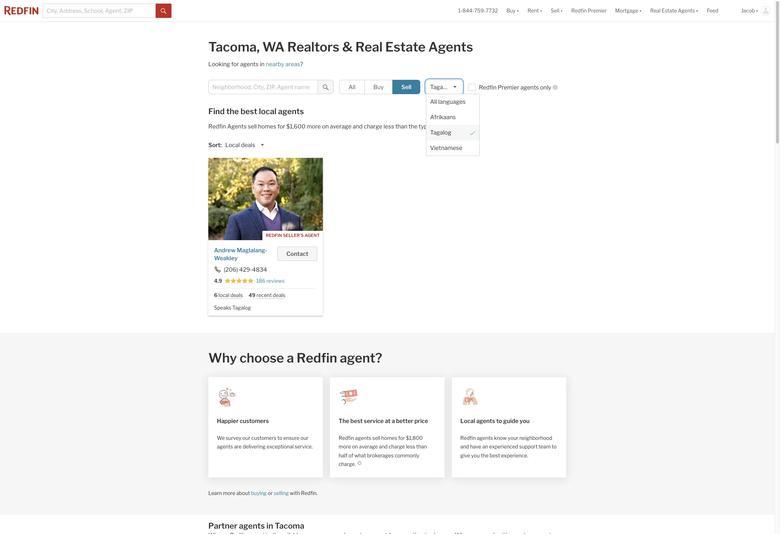 Task type: vqa. For each thing, say whether or not it's contained in the screenshot.
'Feed' link
no



Task type: describe. For each thing, give the bounding box(es) containing it.
1 horizontal spatial local
[[259, 107, 277, 116]]

▾ for buy ▾
[[517, 8, 519, 14]]

for for find
[[278, 123, 285, 130]]

agents inside "redfin agents sell homes for $1,800 more on average and charge less than half of what brokerages commonly charge."
[[355, 435, 372, 441]]

?
[[300, 61, 303, 68]]

better
[[396, 418, 414, 425]]

estate inside "link"
[[662, 8, 677, 14]]

guide
[[504, 418, 519, 425]]

fee.
[[455, 123, 465, 130]]

redfin seller's agent
[[266, 233, 320, 238]]

service
[[364, 418, 384, 425]]

1 horizontal spatial in
[[267, 522, 273, 531]]

the
[[339, 418, 349, 425]]

jacob ▾
[[742, 8, 759, 14]]

redfin.
[[301, 490, 318, 496]]

agents left only
[[521, 84, 539, 91]]

delivering
[[243, 444, 266, 450]]

Buy radio
[[365, 80, 393, 94]]

1 vertical spatial submit search image
[[323, 84, 329, 90]]

49
[[249, 292, 256, 298]]

dialog containing all languages
[[427, 94, 480, 156]]

agent
[[305, 233, 320, 238]]

reviews
[[267, 278, 285, 284]]

of
[[349, 453, 354, 459]]

typical
[[419, 123, 437, 130]]

1 horizontal spatial you
[[520, 418, 530, 425]]

option group containing all
[[340, 80, 421, 94]]

0 horizontal spatial estate
[[386, 39, 426, 55]]

afrikaans
[[430, 114, 456, 121]]

andrew maglalang- weakley link
[[214, 247, 268, 262]]

charge for a
[[389, 444, 405, 450]]

1 horizontal spatial to
[[497, 418, 502, 425]]

▾ inside "link"
[[697, 8, 699, 14]]

tacoma, wa realtors & real estate agents
[[209, 39, 473, 55]]

1 vertical spatial local
[[219, 292, 230, 298]]

sell ▾
[[551, 8, 563, 14]]

andrew maglalang- weakley
[[214, 247, 268, 262]]

the inside redfin agents know your neighborhood and have an experienced support team to give you the best experience.
[[481, 453, 489, 459]]

mortgage
[[616, 8, 639, 14]]

charge.
[[339, 461, 356, 468]]

all languages
[[430, 99, 466, 105]]

1-844-759-7732 link
[[459, 8, 498, 14]]

we
[[217, 435, 225, 441]]

to inside redfin agents know your neighborhood and have an experienced support team to give you the best experience.
[[552, 444, 557, 450]]

commonly
[[395, 453, 420, 459]]

(206) 429-4834
[[224, 267, 267, 273]]

listing
[[438, 123, 454, 130]]

looking for agents in nearby areas ?
[[209, 61, 303, 68]]

(206)
[[224, 267, 238, 273]]

jacob
[[742, 8, 755, 14]]

0 vertical spatial customers
[[240, 418, 269, 425]]

weakley
[[214, 255, 238, 262]]

ensure
[[284, 435, 300, 441]]

$1,600
[[287, 123, 306, 130]]

buy ▾
[[507, 8, 519, 14]]

than for find the best local agents
[[396, 123, 408, 130]]

sell for sell ▾
[[551, 8, 560, 14]]

less for agents
[[384, 123, 394, 130]]

nearby
[[266, 61, 284, 68]]

rent
[[528, 8, 539, 14]]

learn more about buying or selling with redfin.
[[209, 490, 318, 496]]

6
[[214, 292, 218, 298]]

seller's
[[283, 233, 304, 238]]

photo of andrew maglalang-weakley image
[[209, 158, 323, 240]]

happier
[[217, 418, 239, 425]]

at
[[385, 418, 391, 425]]

(206) 429-4834 button
[[214, 267, 268, 273]]

▾ for sell ▾
[[561, 8, 563, 14]]

redfin for redfin agents sell homes for $1,800 more on average and charge less than half of what brokerages commonly charge.
[[339, 435, 354, 441]]

7732
[[486, 8, 498, 14]]

agents inside real estate agents ▾ "link"
[[678, 8, 695, 14]]

1 vertical spatial tagalog
[[430, 129, 452, 136]]

realtors
[[287, 39, 340, 55]]

half
[[339, 453, 348, 459]]

1 vertical spatial the
[[409, 123, 418, 130]]

all for all languages
[[430, 99, 437, 105]]

1 horizontal spatial best
[[351, 418, 363, 425]]

partner agents in tacoma
[[209, 522, 305, 531]]

more for the best service at a better price
[[339, 444, 351, 450]]

local for local agents to guide you
[[461, 418, 476, 425]]

andrew
[[214, 247, 236, 254]]

exceptional
[[267, 444, 294, 450]]

mortgage ▾ button
[[611, 0, 646, 21]]

experienced
[[490, 444, 519, 450]]

premier for redfin premier
[[588, 8, 607, 14]]

▾ for jacob ▾
[[756, 8, 759, 14]]

speaks tagalog
[[214, 305, 251, 311]]

0 horizontal spatial a
[[287, 350, 294, 366]]

less for a
[[406, 444, 416, 450]]

team
[[539, 444, 551, 450]]

All radio
[[340, 80, 365, 94]]

selling link
[[274, 490, 289, 496]]

2 vertical spatial more
[[223, 490, 235, 496]]

why choose a redfin agent?
[[209, 350, 382, 366]]

redfin
[[266, 233, 282, 238]]

we survey our customers to ensure our agents are delivering exceptional service.
[[217, 435, 313, 450]]

buy for buy
[[374, 84, 384, 91]]

charge for agents
[[364, 123, 383, 130]]

areas
[[286, 61, 300, 68]]

local deals
[[225, 142, 255, 149]]

buy ▾ button
[[507, 0, 519, 21]]

neighborhood
[[520, 435, 553, 441]]

redfin for redfin premier agents only
[[479, 84, 497, 91]]

186
[[257, 278, 266, 284]]

vietnamese
[[430, 145, 463, 152]]

redfin agents know your neighborhood and have an experienced support team to give you the best experience.
[[461, 435, 557, 459]]



Task type: locate. For each thing, give the bounding box(es) containing it.
agents
[[240, 61, 259, 68], [521, 84, 539, 91], [278, 107, 304, 116], [477, 418, 496, 425], [355, 435, 372, 441], [477, 435, 493, 441], [217, 444, 233, 450], [239, 522, 265, 531]]

disclaimer image
[[358, 461, 362, 466]]

4.9
[[214, 278, 222, 284]]

1-
[[459, 8, 463, 14]]

redfin inside redfin agents know your neighborhood and have an experienced support team to give you the best experience.
[[461, 435, 476, 441]]

customers inside we survey our customers to ensure our agents are delivering exceptional service.
[[252, 435, 277, 441]]

1 horizontal spatial for
[[278, 123, 285, 130]]

to right team
[[552, 444, 557, 450]]

less inside "redfin agents sell homes for $1,800 more on average and charge less than half of what brokerages commonly charge."
[[406, 444, 416, 450]]

1 vertical spatial homes
[[382, 435, 398, 441]]

survey
[[226, 435, 242, 441]]

1 vertical spatial average
[[359, 444, 378, 450]]

buy right all radio
[[374, 84, 384, 91]]

0 vertical spatial tagalog
[[430, 84, 452, 91]]

rent ▾ button
[[528, 0, 543, 21]]

a right at
[[392, 418, 395, 425]]

and for agents
[[353, 123, 363, 130]]

▾ right "mortgage"
[[640, 8, 642, 14]]

for right looking at the left
[[231, 61, 239, 68]]

0 vertical spatial sell
[[551, 8, 560, 14]]

0 horizontal spatial local
[[219, 292, 230, 298]]

than
[[396, 123, 408, 130], [417, 444, 427, 450]]

buy inside radio
[[374, 84, 384, 91]]

a
[[287, 350, 294, 366], [392, 418, 395, 425]]

0 horizontal spatial local
[[225, 142, 240, 149]]

price
[[415, 418, 429, 425]]

in
[[260, 61, 265, 68], [267, 522, 273, 531]]

premier inside button
[[588, 8, 607, 14]]

0 vertical spatial estate
[[662, 8, 677, 14]]

brokerages
[[367, 453, 394, 459]]

0 horizontal spatial homes
[[258, 123, 277, 130]]

759-
[[475, 8, 486, 14]]

1 horizontal spatial submit search image
[[323, 84, 329, 90]]

4834
[[252, 267, 267, 273]]

only
[[541, 84, 552, 91]]

0 horizontal spatial submit search image
[[161, 8, 167, 14]]

Neighborhood, City, ZIP, Agent name search field
[[209, 80, 318, 94]]

you down have at bottom right
[[472, 453, 480, 459]]

0 horizontal spatial all
[[349, 84, 356, 91]]

1 ▾ from the left
[[517, 8, 519, 14]]

have
[[470, 444, 482, 450]]

for
[[231, 61, 239, 68], [278, 123, 285, 130], [399, 435, 405, 441]]

estate
[[662, 8, 677, 14], [386, 39, 426, 55]]

6 local deals
[[214, 292, 243, 298]]

1 horizontal spatial sell
[[373, 435, 380, 441]]

agents inside redfin agents know your neighborhood and have an experienced support team to give you the best experience.
[[477, 435, 493, 441]]

0 horizontal spatial less
[[384, 123, 394, 130]]

1 vertical spatial less
[[406, 444, 416, 450]]

1 vertical spatial than
[[417, 444, 427, 450]]

sell inside option
[[402, 84, 412, 91]]

local for local deals
[[225, 142, 240, 149]]

option group
[[340, 80, 421, 94]]

1 horizontal spatial sell
[[551, 8, 560, 14]]

what
[[355, 453, 366, 459]]

1 vertical spatial to
[[278, 435, 283, 441]]

0 horizontal spatial in
[[260, 61, 265, 68]]

about
[[237, 490, 250, 496]]

and for a
[[379, 444, 388, 450]]

and inside redfin agents know your neighborhood and have an experienced support team to give you the best experience.
[[461, 444, 469, 450]]

the
[[227, 107, 239, 116], [409, 123, 418, 130], [481, 453, 489, 459]]

2 ▾ from the left
[[540, 8, 543, 14]]

redfin agents sell homes for $1,600 more on average and charge less than the typical listing fee.
[[209, 123, 465, 130]]

sell down service
[[373, 435, 380, 441]]

mortgage ▾ button
[[616, 0, 642, 21]]

best down the neighborhood, city, zip, agent name search box
[[241, 107, 258, 116]]

agents up what
[[355, 435, 372, 441]]

than inside "redfin agents sell homes for $1,800 more on average and charge less than half of what brokerages commonly charge."
[[417, 444, 427, 450]]

▾
[[517, 8, 519, 14], [540, 8, 543, 14], [561, 8, 563, 14], [640, 8, 642, 14], [697, 8, 699, 14], [756, 8, 759, 14]]

49 recent deals
[[249, 292, 285, 298]]

feed
[[707, 8, 719, 14]]

0 horizontal spatial premier
[[498, 84, 520, 91]]

for inside "redfin agents sell homes for $1,800 more on average and charge less than half of what brokerages commonly charge."
[[399, 435, 405, 441]]

0 vertical spatial you
[[520, 418, 530, 425]]

sell right buy radio
[[402, 84, 412, 91]]

all inside radio
[[349, 84, 356, 91]]

recent
[[257, 292, 272, 298]]

local right sort:
[[225, 142, 240, 149]]

on for the best service at a better price
[[352, 444, 358, 450]]

1 horizontal spatial our
[[301, 435, 309, 441]]

a right choose
[[287, 350, 294, 366]]

agents down tacoma,
[[240, 61, 259, 68]]

the left typical at the right
[[409, 123, 418, 130]]

1 horizontal spatial more
[[307, 123, 321, 130]]

1 vertical spatial sell
[[373, 435, 380, 441]]

0 vertical spatial premier
[[588, 8, 607, 14]]

agents up $1,600
[[278, 107, 304, 116]]

agent?
[[340, 350, 382, 366]]

2 vertical spatial agents
[[227, 123, 247, 130]]

1 horizontal spatial homes
[[382, 435, 398, 441]]

local down the neighborhood, city, zip, agent name search box
[[259, 107, 277, 116]]

average for agents
[[330, 123, 352, 130]]

sell right rent ▾
[[551, 8, 560, 14]]

maglalang-
[[237, 247, 268, 254]]

City, Address, School, Agent, ZIP search field
[[43, 4, 156, 18]]

best right the
[[351, 418, 363, 425]]

all for all
[[349, 84, 356, 91]]

1 vertical spatial buy
[[374, 84, 384, 91]]

deals down reviews
[[273, 292, 285, 298]]

0 vertical spatial more
[[307, 123, 321, 130]]

the right find
[[227, 107, 239, 116]]

more
[[307, 123, 321, 130], [339, 444, 351, 450], [223, 490, 235, 496]]

charge inside "redfin agents sell homes for $1,800 more on average and charge less than half of what brokerages commonly charge."
[[389, 444, 405, 450]]

1 vertical spatial charge
[[389, 444, 405, 450]]

agents up know
[[477, 418, 496, 425]]

▾ right jacob
[[756, 8, 759, 14]]

buy ▾ button
[[503, 0, 524, 21]]

redfin premier
[[572, 8, 607, 14]]

with
[[290, 490, 300, 496]]

tagalog
[[430, 84, 452, 91], [430, 129, 452, 136], [233, 305, 251, 311]]

1 horizontal spatial on
[[352, 444, 358, 450]]

0 vertical spatial best
[[241, 107, 258, 116]]

tagalog down afrikaans
[[430, 129, 452, 136]]

buying link
[[251, 490, 267, 496]]

deals right sort:
[[241, 142, 255, 149]]

local
[[259, 107, 277, 116], [219, 292, 230, 298]]

local up have at bottom right
[[461, 418, 476, 425]]

0 vertical spatial real
[[651, 8, 661, 14]]

tacoma
[[275, 522, 305, 531]]

4 ▾ from the left
[[640, 8, 642, 14]]

tagalog element
[[427, 125, 480, 140]]

2 horizontal spatial for
[[399, 435, 405, 441]]

real right the mortgage ▾
[[651, 8, 661, 14]]

▾ left feed
[[697, 8, 699, 14]]

submit search image
[[161, 8, 167, 14], [323, 84, 329, 90]]

sell for sell
[[402, 84, 412, 91]]

homes down find the best local agents
[[258, 123, 277, 130]]

1 vertical spatial customers
[[252, 435, 277, 441]]

on for find the best local agents
[[322, 123, 329, 130]]

real estate agents ▾ link
[[651, 0, 699, 21]]

real inside "link"
[[651, 8, 661, 14]]

0 vertical spatial less
[[384, 123, 394, 130]]

premier for redfin premier agents only
[[498, 84, 520, 91]]

1 vertical spatial for
[[278, 123, 285, 130]]

service.
[[295, 444, 313, 450]]

0 vertical spatial agents
[[678, 8, 695, 14]]

the down an
[[481, 453, 489, 459]]

&
[[342, 39, 353, 55]]

1 horizontal spatial real
[[651, 8, 661, 14]]

choose
[[240, 350, 284, 366]]

0 vertical spatial average
[[330, 123, 352, 130]]

1 vertical spatial real
[[356, 39, 383, 55]]

more up half
[[339, 444, 351, 450]]

find the best local agents
[[209, 107, 304, 116]]

0 vertical spatial all
[[349, 84, 356, 91]]

to inside we survey our customers to ensure our agents are delivering exceptional service.
[[278, 435, 283, 441]]

local
[[225, 142, 240, 149], [461, 418, 476, 425]]

our up delivering
[[243, 435, 250, 441]]

5 ▾ from the left
[[697, 8, 699, 14]]

you inside redfin agents know your neighborhood and have an experienced support team to give you the best experience.
[[472, 453, 480, 459]]

0 horizontal spatial sell
[[248, 123, 257, 130]]

you right 'guide'
[[520, 418, 530, 425]]

buy for buy ▾
[[507, 8, 516, 14]]

0 horizontal spatial for
[[231, 61, 239, 68]]

than down $1,800
[[417, 444, 427, 450]]

all up afrikaans
[[430, 99, 437, 105]]

deals
[[241, 142, 255, 149], [231, 292, 243, 298], [273, 292, 285, 298]]

2 vertical spatial the
[[481, 453, 489, 459]]

agents down we at the left bottom of page
[[217, 444, 233, 450]]

tagalog up all languages
[[430, 84, 452, 91]]

0 horizontal spatial best
[[241, 107, 258, 116]]

0 horizontal spatial buy
[[374, 84, 384, 91]]

0 vertical spatial homes
[[258, 123, 277, 130]]

homes down at
[[382, 435, 398, 441]]

in left tacoma at the left bottom of page
[[267, 522, 273, 531]]

on up of
[[352, 444, 358, 450]]

buying
[[251, 490, 267, 496]]

rent ▾ button
[[524, 0, 547, 21]]

1 vertical spatial you
[[472, 453, 480, 459]]

0 vertical spatial local
[[259, 107, 277, 116]]

happier customers
[[217, 418, 269, 425]]

buy inside dropdown button
[[507, 8, 516, 14]]

agents up an
[[477, 435, 493, 441]]

▾ for rent ▾
[[540, 8, 543, 14]]

all inside list box
[[430, 99, 437, 105]]

0 vertical spatial to
[[497, 418, 502, 425]]

our
[[243, 435, 250, 441], [301, 435, 309, 441]]

homes for at
[[382, 435, 398, 441]]

2 horizontal spatial best
[[490, 453, 500, 459]]

more inside "redfin agents sell homes for $1,800 more on average and charge less than half of what brokerages commonly charge."
[[339, 444, 351, 450]]

1 horizontal spatial than
[[417, 444, 427, 450]]

average inside "redfin agents sell homes for $1,800 more on average and charge less than half of what brokerages commonly charge."
[[359, 444, 378, 450]]

or
[[268, 490, 273, 496]]

redfin for redfin agents sell homes for $1,600 more on average and charge less than the typical listing fee.
[[209, 123, 226, 130]]

▾ for mortgage ▾
[[640, 8, 642, 14]]

deals for 6 local deals
[[231, 292, 243, 298]]

1 vertical spatial agents
[[429, 39, 473, 55]]

to left 'guide'
[[497, 418, 502, 425]]

support
[[520, 444, 538, 450]]

redfin inside button
[[572, 8, 587, 14]]

0 vertical spatial for
[[231, 61, 239, 68]]

0 vertical spatial than
[[396, 123, 408, 130]]

sell for best
[[248, 123, 257, 130]]

0 horizontal spatial sell
[[402, 84, 412, 91]]

and inside "redfin agents sell homes for $1,800 more on average and charge less than half of what brokerages commonly charge."
[[379, 444, 388, 450]]

2 vertical spatial for
[[399, 435, 405, 441]]

for left $1,600
[[278, 123, 285, 130]]

more for find the best local agents
[[307, 123, 321, 130]]

429-
[[239, 267, 252, 273]]

1 vertical spatial best
[[351, 418, 363, 425]]

customers up delivering
[[252, 435, 277, 441]]

redfin premier button
[[567, 0, 611, 21]]

and
[[353, 123, 363, 130], [379, 444, 388, 450], [461, 444, 469, 450]]

rating 4.9 out of 5 element
[[225, 278, 254, 284]]

sell
[[551, 8, 560, 14], [402, 84, 412, 91]]

agents right "partner"
[[239, 522, 265, 531]]

0 horizontal spatial agents
[[227, 123, 247, 130]]

0 horizontal spatial charge
[[364, 123, 383, 130]]

wa
[[263, 39, 285, 55]]

redfin for redfin agents know your neighborhood and have an experienced support team to give you the best experience.
[[461, 435, 476, 441]]

nearby areas link
[[266, 61, 300, 68]]

list box
[[427, 80, 480, 156]]

speaks
[[214, 305, 231, 311]]

sell for service
[[373, 435, 380, 441]]

6 ▾ from the left
[[756, 8, 759, 14]]

2 our from the left
[[301, 435, 309, 441]]

0 vertical spatial sell
[[248, 123, 257, 130]]

0 horizontal spatial you
[[472, 453, 480, 459]]

0 vertical spatial submit search image
[[161, 8, 167, 14]]

1 horizontal spatial local
[[461, 418, 476, 425]]

▾ left rent
[[517, 8, 519, 14]]

local right 6
[[219, 292, 230, 298]]

homes inside "redfin agents sell homes for $1,800 more on average and charge less than half of what brokerages commonly charge."
[[382, 435, 398, 441]]

0 horizontal spatial on
[[322, 123, 329, 130]]

0 horizontal spatial our
[[243, 435, 250, 441]]

1 vertical spatial more
[[339, 444, 351, 450]]

more right $1,600
[[307, 123, 321, 130]]

partner
[[209, 522, 238, 531]]

average for a
[[359, 444, 378, 450]]

sell ▾ button
[[551, 0, 563, 21]]

tagalog down 49
[[233, 305, 251, 311]]

sell inside "redfin agents sell homes for $1,800 more on average and charge less than half of what brokerages commonly charge."
[[373, 435, 380, 441]]

1 horizontal spatial agents
[[429, 39, 473, 55]]

1 horizontal spatial average
[[359, 444, 378, 450]]

Sell radio
[[393, 80, 421, 94]]

0 vertical spatial on
[[322, 123, 329, 130]]

1 vertical spatial on
[[352, 444, 358, 450]]

1 horizontal spatial and
[[379, 444, 388, 450]]

in left 'nearby' at the left top of page
[[260, 61, 265, 68]]

1 horizontal spatial estate
[[662, 8, 677, 14]]

real right &
[[356, 39, 383, 55]]

all left buy radio
[[349, 84, 356, 91]]

2 horizontal spatial agents
[[678, 8, 695, 14]]

on right $1,600
[[322, 123, 329, 130]]

0 vertical spatial buy
[[507, 8, 516, 14]]

deals up speaks tagalog
[[231, 292, 243, 298]]

best down experienced
[[490, 453, 500, 459]]

than left typical at the right
[[396, 123, 408, 130]]

real estate agents ▾
[[651, 8, 699, 14]]

0 horizontal spatial than
[[396, 123, 408, 130]]

2 vertical spatial to
[[552, 444, 557, 450]]

0 vertical spatial in
[[260, 61, 265, 68]]

sell inside dropdown button
[[551, 8, 560, 14]]

1 horizontal spatial buy
[[507, 8, 516, 14]]

1 vertical spatial premier
[[498, 84, 520, 91]]

▾ right rent ▾
[[561, 8, 563, 14]]

for left $1,800
[[399, 435, 405, 441]]

on inside "redfin agents sell homes for $1,800 more on average and charge less than half of what brokerages commonly charge."
[[352, 444, 358, 450]]

charge
[[364, 123, 383, 130], [389, 444, 405, 450]]

2 vertical spatial tagalog
[[233, 305, 251, 311]]

844-
[[463, 8, 475, 14]]

redfin for redfin premier
[[572, 8, 587, 14]]

our up service.
[[301, 435, 309, 441]]

feed button
[[703, 0, 738, 21]]

to up exceptional
[[278, 435, 283, 441]]

0 vertical spatial a
[[287, 350, 294, 366]]

2 horizontal spatial the
[[481, 453, 489, 459]]

redfin inside "redfin agents sell homes for $1,800 more on average and charge less than half of what brokerages commonly charge."
[[339, 435, 354, 441]]

2 horizontal spatial to
[[552, 444, 557, 450]]

deals for 49 recent deals
[[273, 292, 285, 298]]

you
[[520, 418, 530, 425], [472, 453, 480, 459]]

1 vertical spatial local
[[461, 418, 476, 425]]

more right learn
[[223, 490, 235, 496]]

1 horizontal spatial the
[[409, 123, 418, 130]]

than for the best service at a better price
[[417, 444, 427, 450]]

▾ right rent
[[540, 8, 543, 14]]

1 horizontal spatial less
[[406, 444, 416, 450]]

1 horizontal spatial all
[[430, 99, 437, 105]]

rent ▾
[[528, 8, 543, 14]]

list box containing tagalog
[[427, 80, 480, 156]]

1 horizontal spatial a
[[392, 418, 395, 425]]

why
[[209, 350, 237, 366]]

buy right 7732
[[507, 8, 516, 14]]

mortgage ▾
[[616, 8, 642, 14]]

0 vertical spatial the
[[227, 107, 239, 116]]

to
[[497, 418, 502, 425], [278, 435, 283, 441], [552, 444, 557, 450]]

0 vertical spatial charge
[[364, 123, 383, 130]]

contact button
[[278, 247, 317, 261]]

best inside redfin agents know your neighborhood and have an experienced support team to give you the best experience.
[[490, 453, 500, 459]]

your
[[508, 435, 519, 441]]

find
[[209, 107, 225, 116]]

average
[[330, 123, 352, 130], [359, 444, 378, 450]]

for for the
[[399, 435, 405, 441]]

sell down find the best local agents
[[248, 123, 257, 130]]

1 horizontal spatial premier
[[588, 8, 607, 14]]

customers up we survey our customers to ensure our agents are delivering exceptional service.
[[240, 418, 269, 425]]

dialog
[[427, 94, 480, 156]]

1 our from the left
[[243, 435, 250, 441]]

186 reviews
[[257, 278, 285, 284]]

2 horizontal spatial more
[[339, 444, 351, 450]]

agents inside we survey our customers to ensure our agents are delivering exceptional service.
[[217, 444, 233, 450]]

homes for local
[[258, 123, 277, 130]]

buy
[[507, 8, 516, 14], [374, 84, 384, 91]]

learn
[[209, 490, 222, 496]]

3 ▾ from the left
[[561, 8, 563, 14]]

1 vertical spatial estate
[[386, 39, 426, 55]]



